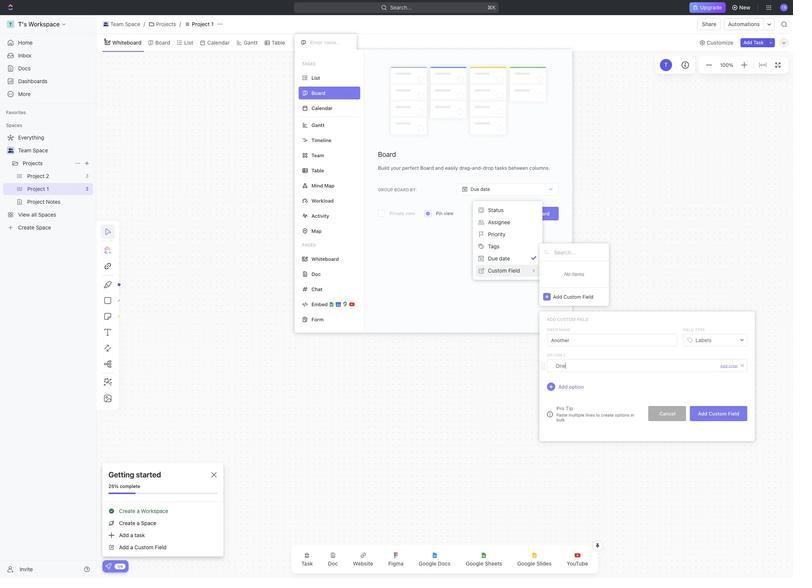Task type: vqa. For each thing, say whether or not it's contained in the screenshot.
Due
yes



Task type: describe. For each thing, give the bounding box(es) containing it.
getting started
[[109, 471, 161, 479]]

no items
[[565, 271, 585, 277]]

figma
[[389, 561, 404, 567]]

add custom field button
[[691, 406, 748, 421]]

task inside button
[[754, 40, 764, 45]]

1 vertical spatial table
[[312, 167, 324, 173]]

gantt link
[[242, 37, 258, 48]]

onboarding checklist button element
[[106, 564, 112, 570]]

list link
[[183, 37, 193, 48]]

0 vertical spatial list
[[184, 39, 193, 46]]

new button
[[729, 2, 755, 14]]

tags button
[[476, 241, 540, 253]]

100% button
[[719, 60, 735, 70]]

2 / from the left
[[180, 21, 181, 27]]

search...
[[391, 4, 412, 11]]

google sheets button
[[460, 548, 509, 572]]

projects inside sidebar navigation
[[23, 160, 43, 166]]

1 horizontal spatial team space link
[[101, 20, 142, 29]]

custom inside button
[[709, 411, 727, 417]]

Search... text field
[[555, 247, 606, 258]]

workload
[[312, 198, 334, 204]]

tags
[[488, 243, 500, 250]]

1 horizontal spatial team
[[110, 21, 124, 27]]

form
[[312, 316, 324, 322]]

priority button
[[476, 228, 540, 241]]

add task button
[[741, 38, 767, 47]]

customize button
[[698, 37, 736, 48]]

lines
[[586, 413, 595, 418]]

google for google docs
[[419, 561, 437, 567]]

no
[[565, 271, 571, 277]]

cancel button
[[649, 406, 687, 421]]

task inside button
[[302, 561, 313, 567]]

1 vertical spatial board
[[378, 151, 396, 159]]

view
[[305, 39, 317, 46]]

share button
[[698, 18, 722, 30]]

share
[[703, 21, 717, 27]]

invite
[[20, 566, 33, 573]]

docs inside sidebar navigation
[[18, 65, 31, 71]]

type
[[696, 328, 706, 332]]

1 horizontal spatial user group image
[[104, 22, 108, 26]]

whiteboard link
[[111, 37, 142, 48]]

option 1
[[547, 353, 565, 357]]

color
[[729, 364, 738, 368]]

embed
[[312, 301, 328, 307]]

onboarding checklist button image
[[106, 564, 112, 570]]

create a workspace
[[119, 508, 168, 514]]

due for due date button
[[488, 255, 498, 262]]

items
[[572, 271, 585, 277]]

assignee button
[[476, 216, 540, 228]]

team space link inside tree
[[18, 145, 92, 157]]

a for custom
[[130, 544, 133, 551]]

team inside tree
[[18, 147, 31, 154]]

due date for due date button
[[488, 255, 510, 262]]

status button
[[476, 204, 540, 216]]

2 vertical spatial space
[[141, 520, 156, 527]]

add inside button
[[744, 40, 753, 45]]

new
[[740, 4, 751, 11]]

cancel
[[660, 411, 676, 417]]

field inside add custom field dropdown button
[[583, 294, 594, 300]]

1 horizontal spatial list
[[312, 75, 320, 81]]

1 vertical spatial gantt
[[312, 122, 325, 128]]

status
[[488, 207, 504, 213]]

create a space
[[119, 520, 156, 527]]

google slides button
[[512, 548, 558, 572]]

multiple
[[569, 413, 585, 418]]

100%
[[721, 62, 734, 68]]

activity
[[312, 213, 329, 219]]

board
[[395, 187, 409, 192]]

website button
[[347, 548, 380, 572]]

add color button
[[721, 364, 738, 368]]

google docs button
[[413, 548, 457, 572]]

add task
[[744, 40, 764, 45]]

mind map
[[312, 183, 335, 189]]

1 vertical spatial calendar
[[312, 105, 333, 111]]

labels button
[[684, 334, 748, 347]]

workspace
[[141, 508, 168, 514]]

docs link
[[3, 62, 93, 75]]

0 horizontal spatial doc
[[312, 271, 321, 277]]

add custom field inside dropdown button
[[553, 294, 594, 300]]

upgrade link
[[690, 2, 726, 13]]

getting
[[109, 471, 134, 479]]

1/4
[[117, 564, 123, 569]]

tip
[[566, 406, 574, 412]]

board link
[[154, 37, 170, 48]]

a for workspace
[[137, 508, 140, 514]]

automations
[[729, 21, 760, 27]]

space inside sidebar navigation
[[33, 147, 48, 154]]

favorites
[[6, 110, 26, 115]]

1 for option 1
[[564, 353, 565, 357]]

date for due date dropdown button
[[481, 187, 490, 192]]

add option
[[559, 384, 584, 390]]

pro
[[557, 406, 565, 412]]

Option name... text field
[[556, 360, 717, 372]]

sidebar navigation
[[0, 15, 96, 578]]

0 vertical spatial projects link
[[147, 20, 178, 29]]

priority
[[488, 231, 506, 238]]

customize
[[707, 39, 734, 46]]

field type
[[684, 328, 706, 332]]

google docs
[[419, 561, 451, 567]]

due for due date dropdown button
[[471, 187, 480, 192]]

2 horizontal spatial board
[[535, 211, 550, 217]]

due date for due date dropdown button
[[471, 187, 490, 192]]

create for create a workspace
[[119, 508, 135, 514]]

a for task
[[130, 532, 133, 539]]

group board by:
[[378, 187, 417, 192]]

create
[[602, 413, 614, 418]]

google slides
[[518, 561, 552, 567]]



Task type: locate. For each thing, give the bounding box(es) containing it.
2 horizontal spatial google
[[518, 561, 535, 567]]

custom field
[[488, 267, 520, 274]]

map down activity
[[312, 228, 322, 234]]

2 horizontal spatial space
[[141, 520, 156, 527]]

1 horizontal spatial task
[[754, 40, 764, 45]]

1 vertical spatial user group image
[[8, 148, 13, 153]]

favorites button
[[3, 108, 29, 117]]

field inside the custom field dropdown button
[[509, 267, 520, 274]]

Enter name... field
[[310, 39, 351, 46]]

project
[[192, 21, 210, 27]]

0 horizontal spatial board
[[156, 39, 170, 46]]

google left slides
[[518, 561, 535, 567]]

1 right option on the bottom right
[[564, 353, 565, 357]]

2 vertical spatial add custom field
[[699, 411, 740, 417]]

1 horizontal spatial date
[[500, 255, 510, 262]]

1 horizontal spatial projects link
[[147, 20, 178, 29]]

0 vertical spatial due date
[[471, 187, 490, 192]]

team space
[[110, 21, 140, 27], [18, 147, 48, 154]]

sheets
[[485, 561, 503, 567]]

1 vertical spatial team space link
[[18, 145, 92, 157]]

0 horizontal spatial team space link
[[18, 145, 92, 157]]

map
[[325, 183, 335, 189], [312, 228, 322, 234]]

paste
[[557, 413, 568, 418]]

field
[[509, 267, 520, 274], [583, 294, 594, 300], [577, 317, 589, 322], [547, 328, 558, 332], [684, 328, 694, 332], [729, 411, 740, 417], [155, 544, 167, 551]]

due inside button
[[488, 255, 498, 262]]

create up add a task
[[119, 520, 135, 527]]

custom
[[488, 267, 507, 274], [564, 294, 582, 300], [558, 317, 576, 322], [709, 411, 727, 417], [135, 544, 154, 551]]

1 for project 1
[[211, 21, 214, 27]]

field name
[[547, 328, 571, 332]]

0 horizontal spatial map
[[312, 228, 322, 234]]

task left doc button
[[302, 561, 313, 567]]

doc inside doc button
[[328, 561, 338, 567]]

1 vertical spatial space
[[33, 147, 48, 154]]

google for google slides
[[518, 561, 535, 567]]

a for space
[[137, 520, 140, 527]]

a up task
[[137, 520, 140, 527]]

tree
[[3, 132, 93, 234]]

1 vertical spatial due date
[[488, 255, 510, 262]]

0 vertical spatial 1
[[211, 21, 214, 27]]

assignee
[[488, 219, 511, 225]]

0 vertical spatial doc
[[312, 271, 321, 277]]

map right mind
[[325, 183, 335, 189]]

space
[[125, 21, 140, 27], [33, 147, 48, 154], [141, 520, 156, 527]]

0 vertical spatial team space link
[[101, 20, 142, 29]]

create up the "create a space"
[[119, 508, 135, 514]]

1 horizontal spatial due
[[488, 255, 498, 262]]

board
[[156, 39, 170, 46], [378, 151, 396, 159], [535, 211, 550, 217]]

1 horizontal spatial 1
[[564, 353, 565, 357]]

0 horizontal spatial projects link
[[23, 157, 72, 169]]

create
[[119, 508, 135, 514], [119, 520, 135, 527]]

25%
[[109, 484, 119, 490]]

0 horizontal spatial user group image
[[8, 148, 13, 153]]

home
[[18, 39, 33, 46]]

3 google from the left
[[518, 561, 535, 567]]

1 create from the top
[[119, 508, 135, 514]]

0 vertical spatial gantt
[[244, 39, 258, 46]]

doc up chat
[[312, 271, 321, 277]]

1 horizontal spatial /
[[180, 21, 181, 27]]

0 horizontal spatial team space
[[18, 147, 48, 154]]

date up status
[[481, 187, 490, 192]]

0 horizontal spatial whiteboard
[[112, 39, 142, 46]]

projects link inside sidebar navigation
[[23, 157, 72, 169]]

table up mind
[[312, 167, 324, 173]]

google
[[419, 561, 437, 567], [466, 561, 484, 567], [518, 561, 535, 567]]

1 vertical spatial create
[[119, 520, 135, 527]]

youtube button
[[561, 548, 595, 572]]

0 horizontal spatial table
[[272, 39, 285, 46]]

field inside add custom field button
[[729, 411, 740, 417]]

due date inside button
[[488, 255, 510, 262]]

0 horizontal spatial 1
[[211, 21, 214, 27]]

due date button
[[476, 253, 540, 265]]

list
[[184, 39, 193, 46], [312, 75, 320, 81]]

slides
[[537, 561, 552, 567]]

0 horizontal spatial projects
[[23, 160, 43, 166]]

1 vertical spatial projects
[[23, 160, 43, 166]]

calendar down project 1
[[207, 39, 230, 46]]

0 horizontal spatial /
[[144, 21, 145, 27]]

0 vertical spatial projects
[[156, 21, 176, 27]]

date up custom field
[[500, 255, 510, 262]]

/
[[144, 21, 145, 27], [180, 21, 181, 27]]

whiteboard left board link
[[112, 39, 142, 46]]

a down add a task
[[130, 544, 133, 551]]

1 vertical spatial map
[[312, 228, 322, 234]]

⌘k
[[488, 4, 496, 11]]

project 1 link
[[183, 20, 216, 29]]

table right gantt link
[[272, 39, 285, 46]]

1 horizontal spatial calendar
[[312, 105, 333, 111]]

add inside dropdown button
[[553, 294, 563, 300]]

gantt up timeline
[[312, 122, 325, 128]]

2 google from the left
[[466, 561, 484, 567]]

add
[[744, 40, 753, 45], [553, 294, 563, 300], [547, 317, 556, 322], [721, 364, 728, 368], [559, 384, 568, 390], [699, 411, 708, 417], [119, 532, 129, 539], [119, 544, 129, 551]]

due inside dropdown button
[[471, 187, 480, 192]]

25% complete
[[109, 484, 140, 490]]

1 google from the left
[[419, 561, 437, 567]]

calendar
[[207, 39, 230, 46], [312, 105, 333, 111]]

0 vertical spatial table
[[272, 39, 285, 46]]

add a custom field
[[119, 544, 167, 551]]

timeline
[[312, 137, 332, 143]]

team down timeline
[[312, 152, 324, 158]]

pro tip paste multiple lines to create options in bulk
[[557, 406, 635, 423]]

0 horizontal spatial calendar
[[207, 39, 230, 46]]

google right figma in the bottom of the page
[[419, 561, 437, 567]]

due date up status
[[471, 187, 490, 192]]

team space down spaces
[[18, 147, 48, 154]]

1 vertical spatial date
[[500, 255, 510, 262]]

1 horizontal spatial doc
[[328, 561, 338, 567]]

tree inside sidebar navigation
[[3, 132, 93, 234]]

0 vertical spatial space
[[125, 21, 140, 27]]

upgrade
[[701, 4, 722, 11]]

whiteboard
[[112, 39, 142, 46], [312, 256, 339, 262]]

dashboards
[[18, 78, 48, 84]]

0 vertical spatial create
[[119, 508, 135, 514]]

date inside button
[[500, 255, 510, 262]]

Enter name... text field
[[547, 334, 678, 347]]

1 vertical spatial doc
[[328, 561, 338, 567]]

1 vertical spatial task
[[302, 561, 313, 567]]

task down the automations button
[[754, 40, 764, 45]]

due date inside dropdown button
[[471, 187, 490, 192]]

figma button
[[383, 548, 410, 572]]

inbox
[[18, 52, 31, 59]]

website
[[353, 561, 374, 567]]

projects
[[156, 21, 176, 27], [23, 160, 43, 166]]

google sheets
[[466, 561, 503, 567]]

add a task
[[119, 532, 145, 539]]

0 vertical spatial date
[[481, 187, 490, 192]]

1 vertical spatial add custom field
[[547, 317, 589, 322]]

1 horizontal spatial team space
[[110, 21, 140, 27]]

1 horizontal spatial space
[[125, 21, 140, 27]]

1 vertical spatial projects link
[[23, 157, 72, 169]]

0 vertical spatial whiteboard
[[112, 39, 142, 46]]

0 horizontal spatial team
[[18, 147, 31, 154]]

1 horizontal spatial board
[[378, 151, 396, 159]]

gantt left table link
[[244, 39, 258, 46]]

1
[[211, 21, 214, 27], [564, 353, 565, 357]]

close image
[[211, 472, 217, 478]]

date
[[481, 187, 490, 192], [500, 255, 510, 262]]

0 vertical spatial docs
[[18, 65, 31, 71]]

2 horizontal spatial team
[[312, 152, 324, 158]]

options
[[615, 413, 630, 418]]

home link
[[3, 37, 93, 49]]

by:
[[410, 187, 417, 192]]

task button
[[296, 548, 319, 572]]

0 vertical spatial task
[[754, 40, 764, 45]]

add custom field
[[553, 294, 594, 300], [547, 317, 589, 322], [699, 411, 740, 417]]

google left sheets
[[466, 561, 484, 567]]

0 horizontal spatial docs
[[18, 65, 31, 71]]

1 vertical spatial whiteboard
[[312, 256, 339, 262]]

task
[[754, 40, 764, 45], [302, 561, 313, 567]]

1 horizontal spatial projects
[[156, 21, 176, 27]]

table
[[272, 39, 285, 46], [312, 167, 324, 173]]

1 horizontal spatial table
[[312, 167, 324, 173]]

docs
[[18, 65, 31, 71], [438, 561, 451, 567]]

user group image inside sidebar navigation
[[8, 148, 13, 153]]

due date button
[[457, 184, 559, 196]]

1 horizontal spatial docs
[[438, 561, 451, 567]]

2 vertical spatial board
[[535, 211, 550, 217]]

1 vertical spatial team space
[[18, 147, 48, 154]]

0 vertical spatial user group image
[[104, 22, 108, 26]]

project 1
[[192, 21, 214, 27]]

whiteboard up chat
[[312, 256, 339, 262]]

0 horizontal spatial space
[[33, 147, 48, 154]]

0 horizontal spatial due
[[471, 187, 480, 192]]

0 vertical spatial map
[[325, 183, 335, 189]]

complete
[[120, 484, 140, 490]]

google inside 'button'
[[419, 561, 437, 567]]

view button
[[295, 34, 319, 51]]

0 vertical spatial due
[[471, 187, 480, 192]]

0 vertical spatial board
[[156, 39, 170, 46]]

add inside button
[[699, 411, 708, 417]]

2 create from the top
[[119, 520, 135, 527]]

youtube
[[567, 561, 589, 567]]

1 vertical spatial docs
[[438, 561, 451, 567]]

0 horizontal spatial date
[[481, 187, 490, 192]]

0 horizontal spatial gantt
[[244, 39, 258, 46]]

1 vertical spatial 1
[[564, 353, 565, 357]]

dashboards link
[[3, 75, 93, 87]]

1 right the project
[[211, 21, 214, 27]]

i
[[550, 412, 551, 417]]

inbox link
[[3, 50, 93, 62]]

0 vertical spatial calendar
[[207, 39, 230, 46]]

0 horizontal spatial task
[[302, 561, 313, 567]]

tree containing team space
[[3, 132, 93, 234]]

task
[[135, 532, 145, 539]]

team space up the whiteboard link
[[110, 21, 140, 27]]

view button
[[295, 37, 319, 48]]

create for create a space
[[119, 520, 135, 527]]

option
[[569, 384, 584, 390]]

a left task
[[130, 532, 133, 539]]

projects link
[[147, 20, 178, 29], [23, 157, 72, 169]]

1 horizontal spatial gantt
[[312, 122, 325, 128]]

google for google sheets
[[466, 561, 484, 567]]

list down view
[[312, 75, 320, 81]]

group
[[378, 187, 393, 192]]

date inside dropdown button
[[481, 187, 490, 192]]

spaces
[[6, 123, 22, 128]]

doc
[[312, 271, 321, 277], [328, 561, 338, 567]]

doc right 'task' button
[[328, 561, 338, 567]]

0 horizontal spatial list
[[184, 39, 193, 46]]

doc button
[[322, 548, 344, 572]]

1 vertical spatial list
[[312, 75, 320, 81]]

add custom field inside button
[[699, 411, 740, 417]]

0 vertical spatial add custom field
[[553, 294, 594, 300]]

team space inside tree
[[18, 147, 48, 154]]

a up the "create a space"
[[137, 508, 140, 514]]

list down project 1 link
[[184, 39, 193, 46]]

team down spaces
[[18, 147, 31, 154]]

calendar up timeline
[[312, 105, 333, 111]]

1 / from the left
[[144, 21, 145, 27]]

labels
[[696, 337, 712, 343]]

docs inside 'button'
[[438, 561, 451, 567]]

1 vertical spatial due
[[488, 255, 498, 262]]

date for due date button
[[500, 255, 510, 262]]

1 horizontal spatial google
[[466, 561, 484, 567]]

calendar inside "link"
[[207, 39, 230, 46]]

a
[[137, 508, 140, 514], [137, 520, 140, 527], [130, 532, 133, 539], [130, 544, 133, 551]]

to
[[596, 413, 600, 418]]

name
[[559, 328, 571, 332]]

in
[[631, 413, 635, 418]]

user group image
[[104, 22, 108, 26], [8, 148, 13, 153]]

1 horizontal spatial whiteboard
[[312, 256, 339, 262]]

team up the whiteboard link
[[110, 21, 124, 27]]

automations button
[[725, 19, 764, 30]]

0 horizontal spatial google
[[419, 561, 437, 567]]

1 horizontal spatial map
[[325, 183, 335, 189]]

0 vertical spatial team space
[[110, 21, 140, 27]]

due date up custom field
[[488, 255, 510, 262]]



